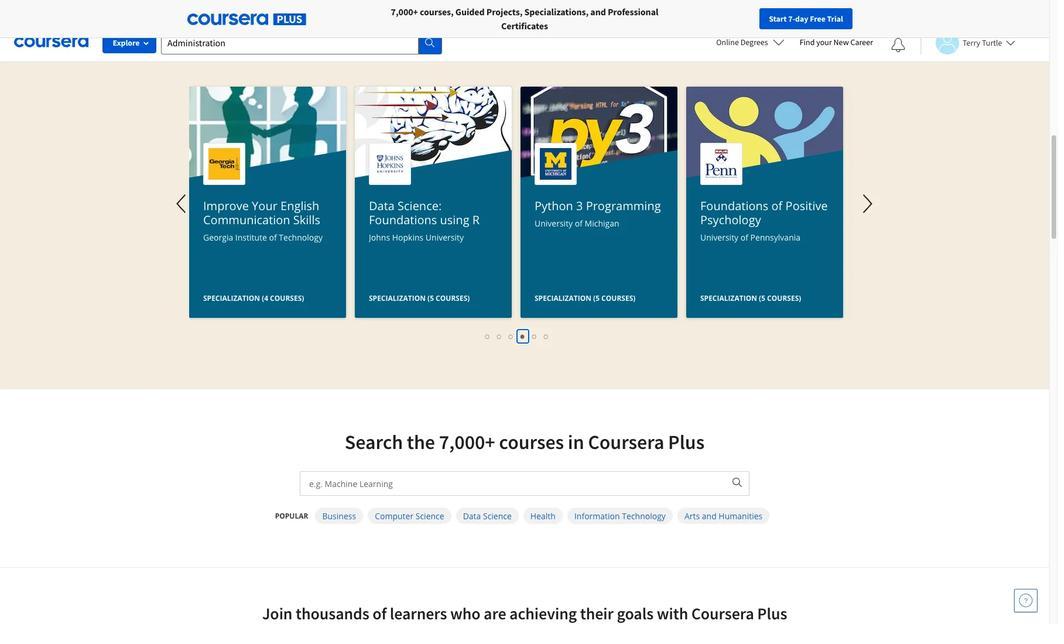 Task type: vqa. For each thing, say whether or not it's contained in the screenshot.
Articles link in the right bottom of the page
no



Task type: describe. For each thing, give the bounding box(es) containing it.
of inside python 3 programming university of michigan
[[575, 218, 583, 229]]

courses) for skills
[[270, 293, 304, 303]]

specialization (4 courses)
[[203, 293, 304, 303]]

0 vertical spatial plus
[[709, 29, 757, 61]]

courses,
[[420, 6, 454, 18]]

search
[[345, 430, 403, 454]]

free
[[810, 13, 826, 24]]

business
[[322, 510, 356, 522]]

find
[[800, 37, 815, 47]]

search the 7,000+ courses in coursera plus
[[345, 430, 705, 454]]

for governments
[[253, 6, 320, 18]]

1 vertical spatial coursera
[[588, 430, 664, 454]]

list containing 1
[[195, 330, 839, 343]]

specialization for university
[[535, 293, 592, 303]]

and inside the 7,000+ courses, guided projects, specializations, and professional certificates
[[591, 6, 606, 18]]

universities
[[186, 6, 234, 18]]

english
[[281, 198, 319, 214]]

6 button
[[541, 330, 552, 343]]

day
[[795, 13, 809, 24]]

skills
[[293, 212, 320, 228]]

2 button
[[494, 330, 505, 343]]

courses) for university
[[767, 293, 801, 303]]

4
[[521, 331, 525, 342]]

banner navigation
[[9, 0, 330, 32]]

data for science:
[[369, 198, 395, 214]]

data science
[[463, 510, 512, 522]]

(5 for r
[[428, 293, 434, 303]]

with
[[551, 29, 600, 61]]

python
[[535, 198, 573, 214]]

(4
[[262, 293, 268, 303]]

online degrees
[[716, 37, 768, 47]]

find your new career
[[800, 37, 873, 47]]

terry turtle
[[963, 37, 1002, 48]]

python 3 programming university of michigan
[[535, 198, 661, 229]]

7-
[[788, 13, 795, 24]]

trial
[[827, 13, 843, 24]]

help center image
[[1019, 594, 1033, 608]]

6
[[544, 331, 549, 342]]

start 7-day free trial button
[[760, 8, 853, 29]]

hopkins
[[392, 232, 424, 243]]

health button
[[524, 508, 563, 524]]

health
[[531, 510, 556, 522]]

specialization (5 courses) for psychology
[[700, 293, 801, 303]]

computer
[[375, 510, 414, 522]]

data science: foundations using r johns hopkins university
[[369, 198, 480, 243]]

arts
[[685, 510, 700, 522]]

1 vertical spatial 7,000+
[[439, 430, 495, 454]]

university inside the data science: foundations using r johns hopkins university
[[426, 232, 464, 243]]

data science: foundations using r. johns hopkins university. specialization (5 courses) element
[[355, 87, 512, 409]]

(5 for university
[[759, 293, 765, 303]]

institute
[[235, 232, 267, 243]]

terry turtle button
[[921, 31, 1015, 54]]

university inside foundations of positive psychology university of pennsylvania
[[700, 232, 739, 243]]

specialization (5 courses) for using
[[369, 293, 470, 303]]

coursera plus image
[[187, 14, 306, 25]]

start 7-day free trial
[[769, 13, 843, 24]]

coursera image
[[14, 33, 88, 52]]

2
[[497, 331, 502, 342]]

using
[[440, 212, 470, 228]]

Search the 7,000+ courses in Coursera Plus text field
[[300, 472, 725, 495]]

communication
[[203, 212, 290, 228]]

improve your english communication skills georgia institute of technology
[[203, 198, 323, 243]]

technology inside button
[[622, 510, 666, 522]]

popular
[[275, 511, 308, 521]]

you
[[399, 29, 440, 61]]

positive
[[786, 198, 828, 214]]

governments
[[267, 6, 320, 18]]

new
[[834, 37, 849, 47]]

online
[[716, 37, 739, 47]]

information
[[574, 510, 620, 522]]

michigan
[[585, 218, 619, 229]]

guided
[[456, 6, 485, 18]]

for
[[253, 6, 266, 18]]

start
[[769, 13, 787, 24]]

science for computer science
[[416, 510, 444, 522]]

7,000+ inside the 7,000+ courses, guided projects, specializations, and professional certificates
[[391, 6, 418, 18]]

5 button
[[529, 330, 541, 343]]

see what you can learn with coursera plus
[[293, 29, 757, 61]]

arts and humanities
[[685, 510, 763, 522]]

r
[[473, 212, 480, 228]]

information technology button
[[567, 508, 673, 524]]

university inside python 3 programming university of michigan
[[535, 218, 573, 229]]

1 vertical spatial plus
[[668, 430, 705, 454]]

data for science
[[463, 510, 481, 522]]

of down psychology
[[741, 232, 748, 243]]



Task type: locate. For each thing, give the bounding box(es) containing it.
specialization (5 courses) inside 'element'
[[700, 293, 801, 303]]

explore button
[[102, 32, 156, 53]]

2 specialization from the left
[[369, 293, 426, 303]]

0 horizontal spatial university
[[426, 232, 464, 243]]

data inside the data science: foundations using r johns hopkins university
[[369, 198, 395, 214]]

4 specialization from the left
[[700, 293, 757, 303]]

information technology
[[574, 510, 666, 522]]

of left michigan
[[575, 218, 583, 229]]

in
[[568, 430, 584, 454]]

0 vertical spatial 7,000+
[[391, 6, 418, 18]]

and right arts
[[702, 510, 717, 522]]

1 vertical spatial 3
[[509, 331, 514, 342]]

(5 inside data science: foundations using r. johns hopkins university. specialization (5 courses) element
[[428, 293, 434, 303]]

0 horizontal spatial plus
[[668, 430, 705, 454]]

georgia
[[203, 232, 233, 243]]

see
[[293, 29, 333, 61]]

0 vertical spatial technology
[[279, 232, 323, 243]]

what
[[338, 29, 394, 61]]

0 horizontal spatial 3
[[509, 331, 514, 342]]

0 horizontal spatial science
[[416, 510, 444, 522]]

degrees
[[741, 37, 768, 47]]

(5 inside python 3 programming. university of michigan. specialization (5 courses) element
[[593, 293, 600, 303]]

specialization for communication
[[203, 293, 260, 303]]

specialization for psychology
[[700, 293, 757, 303]]

psychology
[[700, 212, 761, 228]]

plus
[[709, 29, 757, 61], [668, 430, 705, 454]]

0 horizontal spatial data
[[369, 198, 395, 214]]

and
[[591, 6, 606, 18], [702, 510, 717, 522]]

courses
[[499, 430, 564, 454]]

1 horizontal spatial data
[[463, 510, 481, 522]]

improve your english communication skills. georgia institute of technology. specialization (4 courses) element
[[189, 87, 346, 409]]

None search field
[[161, 31, 442, 54]]

7,000+
[[391, 6, 418, 18], [439, 430, 495, 454]]

university down the using
[[426, 232, 464, 243]]

courses) for r
[[436, 293, 470, 303]]

1 specialization from the left
[[203, 293, 260, 303]]

previous slide image
[[168, 190, 196, 218]]

foundations up hopkins
[[369, 212, 437, 228]]

2 horizontal spatial specialization (5 courses)
[[700, 293, 801, 303]]

1 horizontal spatial and
[[702, 510, 717, 522]]

foundations
[[700, 198, 769, 214], [369, 212, 437, 228]]

foundations of positive psychology university of pennsylvania
[[700, 198, 828, 243]]

programming
[[586, 198, 661, 214]]

0 horizontal spatial foundations
[[369, 212, 437, 228]]

learn
[[489, 29, 546, 61]]

3
[[576, 198, 583, 214], [509, 331, 514, 342]]

1 (5 from the left
[[428, 293, 434, 303]]

foundations up pennsylvania
[[700, 198, 769, 214]]

of right institute
[[269, 232, 277, 243]]

3 inside button
[[509, 331, 514, 342]]

university down python
[[535, 218, 573, 229]]

specialization (5 courses) for university
[[535, 293, 636, 303]]

of inside improve your english communication skills georgia institute of technology
[[269, 232, 277, 243]]

What do you want to learn? text field
[[161, 31, 419, 54]]

specialization (5 courses)
[[369, 293, 470, 303], [535, 293, 636, 303], [700, 293, 801, 303]]

0 horizontal spatial specialization (5 courses)
[[369, 293, 470, 303]]

next slide image
[[854, 190, 882, 218]]

7,000+ right the
[[439, 430, 495, 454]]

3 left "4" button
[[509, 331, 514, 342]]

specialization
[[203, 293, 260, 303], [369, 293, 426, 303], [535, 293, 592, 303], [700, 293, 757, 303]]

university down psychology
[[700, 232, 739, 243]]

3 specialization (5 courses) from the left
[[700, 293, 801, 303]]

and left professional in the right top of the page
[[591, 6, 606, 18]]

3 inside python 3 programming university of michigan
[[576, 198, 583, 214]]

0 vertical spatial 3
[[576, 198, 583, 214]]

1 vertical spatial and
[[702, 510, 717, 522]]

computer science
[[375, 510, 444, 522]]

pennsylvania
[[751, 232, 801, 243]]

foundations inside the data science: foundations using r johns hopkins university
[[369, 212, 437, 228]]

2 specialization (5 courses) from the left
[[535, 293, 636, 303]]

1 horizontal spatial university
[[535, 218, 573, 229]]

data up johns
[[369, 198, 395, 214]]

list
[[195, 330, 839, 343]]

technology inside improve your english communication skills georgia institute of technology
[[279, 232, 323, 243]]

3 (5 from the left
[[759, 293, 765, 303]]

0 horizontal spatial and
[[591, 6, 606, 18]]

3 button
[[505, 330, 517, 343]]

data science button
[[456, 508, 519, 524]]

data down search the 7,000+ courses in coursera plus text field
[[463, 510, 481, 522]]

can
[[445, 29, 484, 61]]

courses) for of
[[602, 293, 636, 303]]

courses)
[[270, 293, 304, 303], [436, 293, 470, 303], [602, 293, 636, 303], [767, 293, 801, 303]]

arts and humanities button
[[678, 508, 770, 524]]

improve
[[203, 198, 249, 214]]

specializations,
[[524, 6, 589, 18]]

7,000+ left courses,
[[391, 6, 418, 18]]

science right computer
[[416, 510, 444, 522]]

2 horizontal spatial university
[[700, 232, 739, 243]]

1 horizontal spatial plus
[[709, 29, 757, 61]]

specialization for using
[[369, 293, 426, 303]]

show notifications image
[[891, 38, 905, 52]]

university
[[535, 218, 573, 229], [426, 232, 464, 243], [700, 232, 739, 243]]

1 courses) from the left
[[270, 293, 304, 303]]

johns
[[369, 232, 390, 243]]

3 right python
[[576, 198, 583, 214]]

specialization inside 'element'
[[700, 293, 757, 303]]

1 horizontal spatial specialization (5 courses)
[[535, 293, 636, 303]]

2 (5 from the left
[[593, 293, 600, 303]]

1 vertical spatial technology
[[622, 510, 666, 522]]

data
[[369, 198, 395, 214], [463, 510, 481, 522]]

coursera down professional in the right top of the page
[[606, 29, 704, 61]]

humanities
[[719, 510, 763, 522]]

2 science from the left
[[483, 510, 512, 522]]

the
[[407, 430, 435, 454]]

your
[[817, 37, 832, 47]]

professional
[[608, 6, 659, 18]]

science:
[[398, 198, 442, 214]]

technology
[[279, 232, 323, 243], [622, 510, 666, 522]]

online degrees button
[[707, 29, 794, 55]]

2 courses) from the left
[[436, 293, 470, 303]]

1 horizontal spatial 7,000+
[[439, 430, 495, 454]]

computer science button
[[368, 508, 451, 524]]

data inside button
[[463, 510, 481, 522]]

coursera right in
[[588, 430, 664, 454]]

science inside data science button
[[483, 510, 512, 522]]

0 vertical spatial coursera
[[606, 29, 704, 61]]

4 courses) from the left
[[767, 293, 801, 303]]

0 vertical spatial data
[[369, 198, 395, 214]]

1 horizontal spatial 3
[[576, 198, 583, 214]]

3 specialization from the left
[[535, 293, 592, 303]]

python 3 programming. university of michigan. specialization (5 courses) element
[[521, 87, 678, 409]]

4 button
[[517, 330, 529, 343]]

0 horizontal spatial technology
[[279, 232, 323, 243]]

your
[[252, 198, 278, 214]]

find your new career link
[[794, 35, 879, 50]]

foundations of positive psychology . university of pennsylvania. specialization (5 courses) element
[[686, 87, 843, 409]]

science down search the 7,000+ courses in coursera plus text field
[[483, 510, 512, 522]]

1 horizontal spatial foundations
[[700, 198, 769, 214]]

technology right information
[[622, 510, 666, 522]]

of
[[772, 198, 783, 214], [575, 218, 583, 229], [269, 232, 277, 243], [741, 232, 748, 243]]

0 horizontal spatial (5
[[428, 293, 434, 303]]

science inside the computer science button
[[416, 510, 444, 522]]

0 vertical spatial and
[[591, 6, 606, 18]]

1 button
[[482, 330, 494, 343]]

1 vertical spatial data
[[463, 510, 481, 522]]

terry
[[963, 37, 981, 48]]

universities link
[[169, 0, 239, 23]]

1 horizontal spatial science
[[483, 510, 512, 522]]

1 horizontal spatial technology
[[622, 510, 666, 522]]

(5 inside foundations of positive psychology . university of pennsylvania. specialization (5 courses) 'element'
[[759, 293, 765, 303]]

5
[[532, 331, 537, 342]]

(5 for of
[[593, 293, 600, 303]]

1
[[486, 331, 490, 342]]

7,000+ courses, guided projects, specializations, and professional certificates
[[391, 6, 659, 32]]

career
[[851, 37, 873, 47]]

certificates
[[501, 20, 548, 32]]

business button
[[315, 508, 363, 524]]

courses) inside 'element'
[[767, 293, 801, 303]]

of left positive
[[772, 198, 783, 214]]

3 courses) from the left
[[602, 293, 636, 303]]

foundations inside foundations of positive psychology university of pennsylvania
[[700, 198, 769, 214]]

turtle
[[982, 37, 1002, 48]]

2 horizontal spatial (5
[[759, 293, 765, 303]]

technology down skills
[[279, 232, 323, 243]]

0 horizontal spatial 7,000+
[[391, 6, 418, 18]]

explore
[[113, 37, 140, 48]]

1 horizontal spatial (5
[[593, 293, 600, 303]]

1 specialization (5 courses) from the left
[[369, 293, 470, 303]]

science for data science
[[483, 510, 512, 522]]

1 science from the left
[[416, 510, 444, 522]]

and inside button
[[702, 510, 717, 522]]

projects,
[[487, 6, 523, 18]]

science
[[416, 510, 444, 522], [483, 510, 512, 522]]



